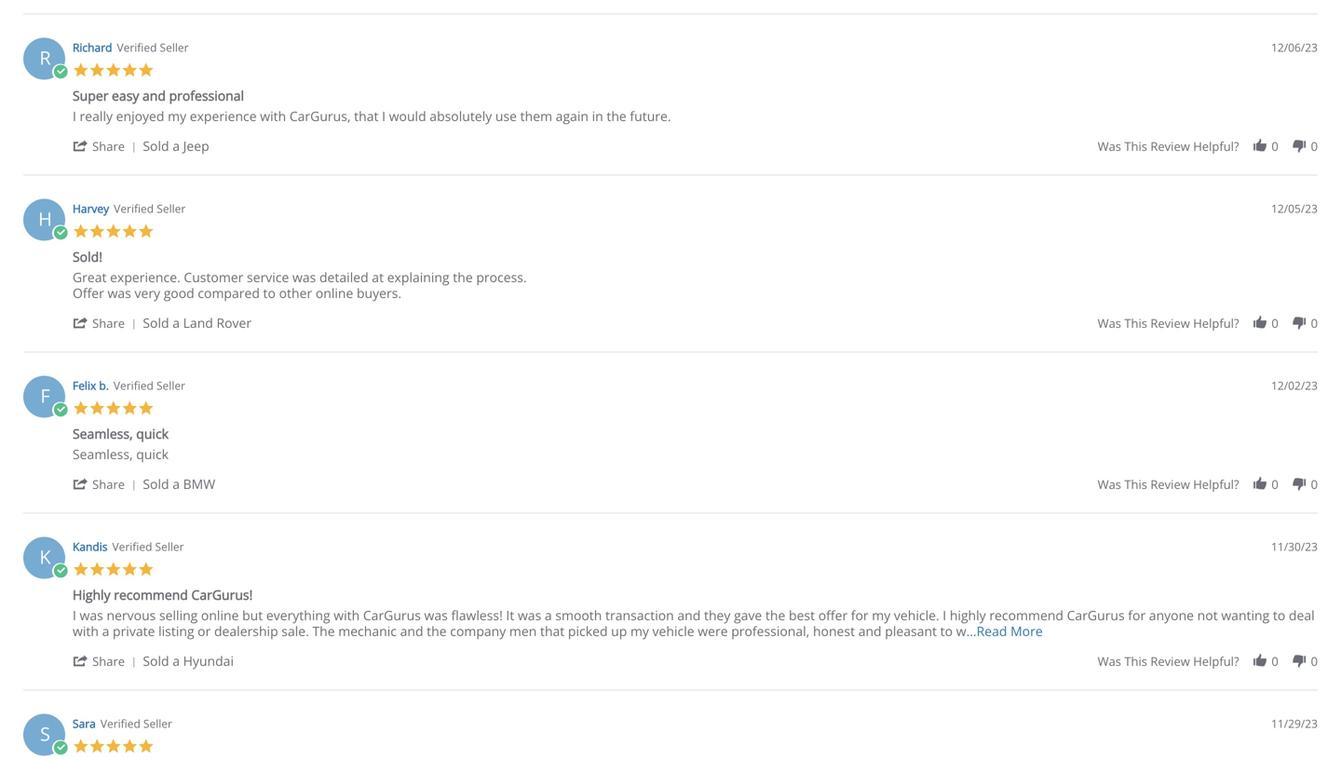 Task type: describe. For each thing, give the bounding box(es) containing it.
gave
[[734, 606, 762, 624]]

enjoyed
[[116, 107, 164, 125]]

anyone
[[1149, 606, 1194, 624]]

with inside super easy and professional i really enjoyed my experience with cargurus, that i would absolutely use them again in the future.
[[260, 107, 286, 125]]

12/05/23
[[1272, 201, 1318, 216]]

hyundai
[[183, 652, 234, 670]]

2 seamless, from the top
[[73, 445, 133, 463]]

s
[[40, 721, 50, 747]]

vote down review by kandis on 30 nov 2023 image
[[1292, 653, 1308, 669]]

professional
[[169, 87, 244, 104]]

good
[[164, 284, 194, 302]]

0 right "vote down review by richard on  6 dec 2023" icon
[[1311, 138, 1318, 155]]

transaction
[[606, 606, 674, 624]]

was this review helpful? for h
[[1098, 315, 1239, 332]]

0 right vote up review by felix b. on  2 dec 2023 icon
[[1272, 476, 1279, 493]]

w
[[956, 622, 967, 640]]

selling
[[159, 606, 198, 624]]

and right mechanic on the left bottom of the page
[[400, 622, 423, 640]]

offer
[[73, 284, 104, 302]]

i was nervous selling online but everything with cargurus was flawless! it was a smooth transaction and they gave the best offer for my vehicle. i highly recommend cargurus for anyone not wanting to deal with a private listing or dealership sale. the mechanic and the company men that picked up my vehicle were professional, honest and pleasant to w
[[73, 606, 1315, 640]]

not
[[1198, 606, 1218, 624]]

and left they
[[678, 606, 701, 624]]

helpful? for k
[[1193, 653, 1239, 670]]

sara verified seller
[[73, 716, 172, 731]]

up
[[611, 622, 627, 640]]

jeep
[[183, 137, 209, 155]]

honest
[[813, 622, 855, 640]]

sold for f
[[143, 475, 169, 493]]

was this review helpful? for k
[[1098, 653, 1239, 670]]

1 seamless, from the top
[[73, 425, 133, 442]]

it
[[506, 606, 515, 624]]

i down highly
[[73, 606, 76, 624]]

other
[[279, 284, 312, 302]]

but
[[242, 606, 263, 624]]

12/02/23
[[1272, 378, 1318, 393]]

cargurus,
[[290, 107, 351, 125]]

more
[[1011, 622, 1043, 640]]

share for f
[[92, 476, 125, 493]]

1 horizontal spatial my
[[631, 622, 649, 640]]

vote down review by felix b. on  2 dec 2023 image
[[1292, 476, 1308, 492]]

vote up review by felix b. on  2 dec 2023 image
[[1252, 476, 1268, 492]]

highly
[[950, 606, 986, 624]]

group for h
[[1098, 315, 1318, 332]]

richard
[[73, 40, 112, 55]]

b.
[[99, 378, 109, 393]]

helpful? for h
[[1193, 315, 1239, 332]]

circle checkmark image for h
[[52, 225, 68, 241]]

this for r
[[1125, 138, 1148, 155]]

...read more
[[967, 622, 1043, 640]]

review for f
[[1151, 476, 1190, 493]]

11/29/23
[[1272, 716, 1318, 731]]

this for f
[[1125, 476, 1148, 493]]

0 right vote down review by harvey on  5 dec 2023 icon
[[1311, 315, 1318, 332]]

share for k
[[92, 653, 125, 670]]

12/06/23
[[1272, 40, 1318, 55]]

share image for h
[[73, 315, 89, 331]]

recommend inside i was nervous selling online but everything with cargurus was flawless! it was a smooth transaction and they gave the best offer for my vehicle. i highly recommend cargurus for anyone not wanting to deal with a private listing or dealership sale. the mechanic and the company men that picked up my vehicle were professional, honest and pleasant to w
[[990, 606, 1064, 624]]

sold a hyundai
[[143, 652, 234, 670]]

0 right vote down review by felix b. on  2 dec 2023 image
[[1311, 476, 1318, 493]]

1 cargurus from the left
[[363, 606, 421, 624]]

review date 12/05/23 element
[[1272, 201, 1318, 217]]

group for r
[[1098, 138, 1318, 155]]

were
[[698, 622, 728, 640]]

sold a bmw
[[143, 475, 215, 493]]

r
[[39, 45, 51, 70]]

f
[[40, 383, 50, 408]]

smooth
[[555, 606, 602, 624]]

absolutely
[[430, 107, 492, 125]]

the inside sold! great experience. customer service was detailed at explaining the process. offer was very good compared to other online buyers.
[[453, 268, 473, 286]]

share button for k
[[73, 652, 143, 670]]

sold a jeep
[[143, 137, 209, 155]]

1 quick from the top
[[136, 425, 169, 442]]

vehicle
[[653, 622, 695, 640]]

verified right b.
[[114, 378, 154, 393]]

everything
[[266, 606, 330, 624]]

review for h
[[1151, 315, 1190, 332]]

deal
[[1289, 606, 1315, 624]]

and right honest on the bottom right
[[859, 622, 882, 640]]

pleasant
[[885, 622, 937, 640]]

harvey
[[73, 201, 109, 216]]

vote down review by richard on  6 dec 2023 image
[[1292, 138, 1308, 154]]

0 horizontal spatial with
[[73, 622, 99, 640]]

seamless, quick heading
[[73, 425, 169, 446]]

11/30/23
[[1272, 539, 1318, 554]]

kandis
[[73, 539, 108, 554]]

they
[[704, 606, 731, 624]]

easy
[[112, 87, 139, 104]]

mechanic
[[338, 622, 397, 640]]

0 right the vote up review by harvey on  5 dec 2023 icon on the top right
[[1272, 315, 1279, 332]]

share image for f
[[73, 476, 89, 492]]

highly recommend cargurus! heading
[[73, 586, 253, 607]]

sold! heading
[[73, 248, 102, 269]]

that inside i was nervous selling online but everything with cargurus was flawless! it was a smooth transaction and they gave the best offer for my vehicle. i highly recommend cargurus for anyone not wanting to deal with a private listing or dealership sale. the mechanic and the company men that picked up my vehicle were professional, honest and pleasant to w
[[540, 622, 565, 640]]

harvey verified seller
[[73, 201, 186, 216]]

seller right b.
[[156, 378, 185, 393]]

verified for r
[[117, 40, 157, 55]]

experience
[[190, 107, 257, 125]]

the left best
[[766, 606, 786, 624]]

circle checkmark image for s
[[52, 740, 68, 756]]

0 right vote down review by kandis on 30 nov 2023 image
[[1311, 653, 1318, 670]]

land
[[183, 314, 213, 332]]

felix b. verified seller
[[73, 378, 185, 393]]

was for h
[[1098, 315, 1122, 332]]

vote down review by harvey on  5 dec 2023 image
[[1292, 315, 1308, 331]]

explaining
[[387, 268, 450, 286]]

a for r
[[173, 137, 180, 155]]

a left private
[[102, 622, 109, 640]]

sold!
[[73, 248, 102, 265]]

my inside super easy and professional i really enjoyed my experience with cargurus, that i would absolutely use them again in the future.
[[168, 107, 186, 125]]

was for f
[[1098, 476, 1122, 493]]

vote up review by richard on  6 dec 2023 image
[[1252, 138, 1268, 154]]

sale.
[[282, 622, 309, 640]]

rover
[[217, 314, 252, 332]]

men
[[509, 622, 537, 640]]

offer
[[819, 606, 848, 624]]

was down highly
[[80, 606, 103, 624]]

2 cargurus from the left
[[1067, 606, 1125, 624]]

sold for r
[[143, 137, 169, 155]]

seller for s
[[143, 716, 172, 731]]

i left really on the top left of page
[[73, 107, 76, 125]]

2 horizontal spatial with
[[334, 606, 360, 624]]

at
[[372, 268, 384, 286]]

vote up review by kandis on 30 nov 2023 image
[[1252, 653, 1268, 669]]

0 right the vote up review by kandis on 30 nov 2023 image
[[1272, 653, 1279, 670]]

future.
[[630, 107, 671, 125]]



Task type: locate. For each thing, give the bounding box(es) containing it.
0 horizontal spatial to
[[263, 284, 276, 302]]

...read
[[967, 622, 1007, 640]]

2 quick from the top
[[136, 445, 169, 463]]

super easy and professional i really enjoyed my experience with cargurus, that i would absolutely use them again in the future.
[[73, 87, 671, 125]]

3 helpful? from the top
[[1193, 476, 1239, 493]]

1 group from the top
[[1098, 138, 1318, 155]]

0 vertical spatial that
[[354, 107, 379, 125]]

richard verified seller
[[73, 40, 189, 55]]

review date 12/02/23 element
[[1272, 378, 1318, 394]]

cargurus!
[[191, 586, 253, 604]]

4 seperator image from the top
[[128, 657, 139, 668]]

verified for s
[[100, 716, 140, 731]]

seller for h
[[157, 201, 186, 216]]

sold down enjoyed
[[143, 137, 169, 155]]

customer
[[184, 268, 244, 286]]

1 vertical spatial circle checkmark image
[[52, 740, 68, 756]]

1 vertical spatial share image
[[73, 653, 89, 669]]

share image down really on the top left of page
[[73, 138, 89, 154]]

helpful? for f
[[1193, 476, 1239, 493]]

2 for from the left
[[1128, 606, 1146, 624]]

helpful? left vote up review by felix b. on  2 dec 2023 icon
[[1193, 476, 1239, 493]]

the
[[607, 107, 627, 125], [453, 268, 473, 286], [766, 606, 786, 624], [427, 622, 447, 640]]

share image for k
[[73, 653, 89, 669]]

1 circle checkmark image from the top
[[52, 402, 68, 418]]

0 horizontal spatial online
[[201, 606, 239, 624]]

1 vertical spatial that
[[540, 622, 565, 640]]

with right everything
[[334, 606, 360, 624]]

1 share button from the top
[[73, 137, 143, 155]]

was right service
[[293, 268, 316, 286]]

helpful? for r
[[1193, 138, 1239, 155]]

vote up review by harvey on  5 dec 2023 image
[[1252, 315, 1268, 331]]

circle checkmark image right r
[[52, 64, 68, 80]]

the left process.
[[453, 268, 473, 286]]

4 this from the top
[[1125, 653, 1148, 670]]

1 horizontal spatial for
[[1128, 606, 1146, 624]]

a
[[173, 137, 180, 155], [173, 314, 180, 332], [173, 475, 180, 493], [545, 606, 552, 624], [102, 622, 109, 640], [173, 652, 180, 670]]

a for k
[[173, 652, 180, 670]]

helpful? left the vote up review by harvey on  5 dec 2023 icon on the top right
[[1193, 315, 1239, 332]]

a left bmw at the left bottom
[[173, 475, 180, 493]]

sold
[[143, 137, 169, 155], [143, 314, 169, 332], [143, 475, 169, 493], [143, 652, 169, 670]]

sold a land rover
[[143, 314, 252, 332]]

0 horizontal spatial cargurus
[[363, 606, 421, 624]]

1 share image from the top
[[73, 476, 89, 492]]

this for h
[[1125, 315, 1148, 332]]

to left deal
[[1273, 606, 1286, 624]]

a for h
[[173, 314, 180, 332]]

seamless, quick seamless, quick
[[73, 425, 169, 463]]

circle checkmark image for k
[[52, 563, 68, 579]]

3 review from the top
[[1151, 476, 1190, 493]]

was this review helpful? down anyone
[[1098, 653, 1239, 670]]

1 circle checkmark image from the top
[[52, 64, 68, 80]]

seller down sold a jeep
[[157, 201, 186, 216]]

2 share image from the top
[[73, 653, 89, 669]]

to left w
[[941, 622, 953, 640]]

3 group from the top
[[1098, 476, 1318, 493]]

was right it
[[518, 606, 541, 624]]

nervous
[[107, 606, 156, 624]]

service
[[247, 268, 289, 286]]

circle checkmark image right s
[[52, 740, 68, 756]]

share button down offer
[[73, 314, 143, 332]]

in
[[592, 107, 603, 125]]

3 circle checkmark image from the top
[[52, 563, 68, 579]]

share image up sara
[[73, 653, 89, 669]]

share button down seamless, quick seamless, quick
[[73, 475, 143, 493]]

share button for f
[[73, 475, 143, 493]]

i left w
[[943, 606, 947, 624]]

share image for r
[[73, 138, 89, 154]]

seperator image down private
[[128, 657, 139, 668]]

flawless!
[[451, 606, 503, 624]]

quick
[[136, 425, 169, 442], [136, 445, 169, 463]]

cargurus right more
[[1067, 606, 1125, 624]]

very
[[135, 284, 160, 302]]

0 horizontal spatial my
[[168, 107, 186, 125]]

seller up super easy and professional 'heading' at the top left of page
[[160, 40, 189, 55]]

verified for h
[[114, 201, 154, 216]]

that
[[354, 107, 379, 125], [540, 622, 565, 640]]

2 share from the top
[[92, 315, 125, 332]]

my right up
[[631, 622, 649, 640]]

was left flawless! at the left of the page
[[424, 606, 448, 624]]

recommend
[[114, 586, 188, 604], [990, 606, 1064, 624]]

seller up highly recommend cargurus!
[[155, 539, 184, 554]]

sold for k
[[143, 652, 169, 670]]

circle checkmark image right the f
[[52, 402, 68, 418]]

verified right kandis
[[112, 539, 152, 554]]

2 vertical spatial circle checkmark image
[[52, 563, 68, 579]]

best
[[789, 606, 815, 624]]

4 share from the top
[[92, 653, 125, 670]]

was for k
[[1098, 653, 1122, 670]]

1 horizontal spatial with
[[260, 107, 286, 125]]

0 horizontal spatial for
[[851, 606, 869, 624]]

or
[[198, 622, 211, 640]]

2 helpful? from the top
[[1193, 315, 1239, 332]]

review down anyone
[[1151, 653, 1190, 670]]

review for r
[[1151, 138, 1190, 155]]

3 seperator image from the top
[[128, 480, 139, 491]]

with left cargurus,
[[260, 107, 286, 125]]

quick down felix b. verified seller at left
[[136, 425, 169, 442]]

to inside sold! great experience. customer service was detailed at explaining the process. offer was very good compared to other online buyers.
[[263, 284, 276, 302]]

0 horizontal spatial that
[[354, 107, 379, 125]]

group for k
[[1098, 653, 1318, 670]]

detailed
[[319, 268, 369, 286]]

2 group from the top
[[1098, 315, 1318, 332]]

quick up sold a bmw on the left bottom of the page
[[136, 445, 169, 463]]

1 vertical spatial seamless,
[[73, 445, 133, 463]]

was this review helpful? left the vote up review by harvey on  5 dec 2023 icon on the top right
[[1098, 315, 1239, 332]]

0 vertical spatial seamless,
[[73, 425, 133, 442]]

review date 11/29/23 element
[[1272, 716, 1318, 732]]

verified for k
[[112, 539, 152, 554]]

to
[[263, 284, 276, 302], [1273, 606, 1286, 624], [941, 622, 953, 640]]

share for h
[[92, 315, 125, 332]]

3 share button from the top
[[73, 475, 143, 493]]

seperator image down the very
[[128, 319, 139, 330]]

share image down seamless, quick seamless, quick
[[73, 476, 89, 492]]

1 this from the top
[[1125, 138, 1148, 155]]

share down offer
[[92, 315, 125, 332]]

i left would
[[382, 107, 386, 125]]

seller
[[160, 40, 189, 55], [157, 201, 186, 216], [156, 378, 185, 393], [155, 539, 184, 554], [143, 716, 172, 731]]

seller down sold a hyundai
[[143, 716, 172, 731]]

listing
[[158, 622, 194, 640]]

that right men
[[540, 622, 565, 640]]

sold for h
[[143, 314, 169, 332]]

2 share button from the top
[[73, 314, 143, 332]]

this for k
[[1125, 653, 1148, 670]]

circle checkmark image right h
[[52, 225, 68, 241]]

3 sold from the top
[[143, 475, 169, 493]]

the
[[312, 622, 335, 640]]

k
[[39, 544, 51, 570]]

cargurus
[[363, 606, 421, 624], [1067, 606, 1125, 624]]

my up sold a jeep
[[168, 107, 186, 125]]

and up enjoyed
[[143, 87, 166, 104]]

highly
[[73, 586, 110, 604]]

4 helpful? from the top
[[1193, 653, 1239, 670]]

seamless,
[[73, 425, 133, 442], [73, 445, 133, 463]]

for left anyone
[[1128, 606, 1146, 624]]

2 seperator image from the top
[[128, 319, 139, 330]]

again
[[556, 107, 589, 125]]

dealership
[[214, 622, 278, 640]]

was left the very
[[108, 284, 131, 302]]

the left 'company'
[[427, 622, 447, 640]]

sold down listing
[[143, 652, 169, 670]]

this
[[1125, 138, 1148, 155], [1125, 315, 1148, 332], [1125, 476, 1148, 493], [1125, 653, 1148, 670]]

review left the vote up review by richard on  6 dec 2023 icon
[[1151, 138, 1190, 155]]

4 was from the top
[[1098, 653, 1122, 670]]

was this review helpful? left vote up review by felix b. on  2 dec 2023 icon
[[1098, 476, 1239, 493]]

1 vertical spatial quick
[[136, 445, 169, 463]]

star image
[[73, 62, 89, 78], [138, 62, 154, 78], [89, 223, 105, 239], [122, 223, 138, 239], [73, 400, 89, 416], [89, 400, 105, 416], [138, 400, 154, 416], [73, 561, 89, 578], [89, 561, 105, 578], [122, 561, 138, 578], [73, 738, 89, 755], [89, 738, 105, 755], [105, 738, 122, 755], [122, 738, 138, 755]]

circle checkmark image right k
[[52, 563, 68, 579]]

0 right the vote up review by richard on  6 dec 2023 icon
[[1272, 138, 1279, 155]]

my left 'vehicle.'
[[872, 606, 891, 624]]

a down listing
[[173, 652, 180, 670]]

review date 12/06/23 element
[[1272, 40, 1318, 55]]

group for f
[[1098, 476, 1318, 493]]

private
[[113, 622, 155, 640]]

3 this from the top
[[1125, 476, 1148, 493]]

2 circle checkmark image from the top
[[52, 740, 68, 756]]

0 vertical spatial circle checkmark image
[[52, 402, 68, 418]]

review left the vote up review by harvey on  5 dec 2023 icon on the top right
[[1151, 315, 1190, 332]]

1 vertical spatial online
[[201, 606, 239, 624]]

kandis verified seller
[[73, 539, 184, 554]]

was this review helpful? for r
[[1098, 138, 1239, 155]]

share
[[92, 138, 125, 155], [92, 315, 125, 332], [92, 476, 125, 493], [92, 653, 125, 670]]

circle checkmark image for r
[[52, 64, 68, 80]]

helpful?
[[1193, 138, 1239, 155], [1193, 315, 1239, 332], [1193, 476, 1239, 493], [1193, 653, 1239, 670]]

seperator image for r
[[128, 142, 139, 153]]

and inside super easy and professional i really enjoyed my experience with cargurus, that i would absolutely use them again in the future.
[[143, 87, 166, 104]]

group
[[1098, 138, 1318, 155], [1098, 315, 1318, 332], [1098, 476, 1318, 493], [1098, 653, 1318, 670]]

process.
[[476, 268, 527, 286]]

professional,
[[731, 622, 810, 640]]

review left vote up review by felix b. on  2 dec 2023 icon
[[1151, 476, 1190, 493]]

0 vertical spatial recommend
[[114, 586, 188, 604]]

was for r
[[1098, 138, 1122, 155]]

that left would
[[354, 107, 379, 125]]

2 review from the top
[[1151, 315, 1190, 332]]

0 horizontal spatial recommend
[[114, 586, 188, 604]]

really
[[80, 107, 113, 125]]

wanting
[[1222, 606, 1270, 624]]

share button
[[73, 137, 143, 155], [73, 314, 143, 332], [73, 475, 143, 493], [73, 652, 143, 670]]

1 vertical spatial share image
[[73, 315, 89, 331]]

share button down really on the top left of page
[[73, 137, 143, 155]]

was
[[1098, 138, 1122, 155], [1098, 315, 1122, 332], [1098, 476, 1122, 493], [1098, 653, 1122, 670]]

1 seperator image from the top
[[128, 142, 139, 153]]

buyers.
[[357, 284, 402, 302]]

0 vertical spatial quick
[[136, 425, 169, 442]]

with
[[260, 107, 286, 125], [334, 606, 360, 624], [73, 622, 99, 640]]

them
[[520, 107, 552, 125]]

a left jeep
[[173, 137, 180, 155]]

0
[[1272, 138, 1279, 155], [1311, 138, 1318, 155], [1272, 315, 1279, 332], [1311, 315, 1318, 332], [1272, 476, 1279, 493], [1311, 476, 1318, 493], [1272, 653, 1279, 670], [1311, 653, 1318, 670]]

share button for h
[[73, 314, 143, 332]]

share down private
[[92, 653, 125, 670]]

cargurus right the
[[363, 606, 421, 624]]

1 horizontal spatial to
[[941, 622, 953, 640]]

seperator image for f
[[128, 480, 139, 491]]

seperator image down enjoyed
[[128, 142, 139, 153]]

company
[[450, 622, 506, 640]]

super easy and professional heading
[[73, 87, 244, 108]]

picked
[[568, 622, 608, 640]]

circle checkmark image
[[52, 402, 68, 418], [52, 740, 68, 756]]

sold left bmw at the left bottom
[[143, 475, 169, 493]]

share image
[[73, 138, 89, 154], [73, 315, 89, 331]]

share for r
[[92, 138, 125, 155]]

1 vertical spatial circle checkmark image
[[52, 225, 68, 241]]

compared
[[198, 284, 260, 302]]

...read more button
[[967, 622, 1043, 640]]

sold! great experience. customer service was detailed at explaining the process. offer was very good compared to other online buyers.
[[73, 248, 527, 302]]

2 sold from the top
[[143, 314, 169, 332]]

1 vertical spatial recommend
[[990, 606, 1064, 624]]

the right in in the left top of the page
[[607, 107, 627, 125]]

0 vertical spatial online
[[316, 284, 353, 302]]

review
[[1151, 138, 1190, 155], [1151, 315, 1190, 332], [1151, 476, 1190, 493], [1151, 653, 1190, 670]]

highly recommend cargurus!
[[73, 586, 253, 604]]

3 was from the top
[[1098, 476, 1122, 493]]

share image down offer
[[73, 315, 89, 331]]

helpful? left the vote up review by kandis on 30 nov 2023 image
[[1193, 653, 1239, 670]]

online inside i was nervous selling online but everything with cargurus was flawless! it was a smooth transaction and they gave the best offer for my vehicle. i highly recommend cargurus for anyone not wanting to deal with a private listing or dealership sale. the mechanic and the company men that picked up my vehicle were professional, honest and pleasant to w
[[201, 606, 239, 624]]

verified right harvey
[[114, 201, 154, 216]]

and
[[143, 87, 166, 104], [678, 606, 701, 624], [400, 622, 423, 640], [859, 622, 882, 640]]

super
[[73, 87, 108, 104]]

1 sold from the top
[[143, 137, 169, 155]]

4 sold from the top
[[143, 652, 169, 670]]

great
[[73, 268, 107, 286]]

1 share from the top
[[92, 138, 125, 155]]

vehicle.
[[894, 606, 940, 624]]

4 group from the top
[[1098, 653, 1318, 670]]

4 was this review helpful? from the top
[[1098, 653, 1239, 670]]

review for k
[[1151, 653, 1190, 670]]

felix
[[73, 378, 96, 393]]

seperator image for k
[[128, 657, 139, 668]]

2 horizontal spatial to
[[1273, 606, 1286, 624]]

share down seamless, quick seamless, quick
[[92, 476, 125, 493]]

a right men
[[545, 606, 552, 624]]

1 horizontal spatial recommend
[[990, 606, 1064, 624]]

verified right richard
[[117, 40, 157, 55]]

was this review helpful? left the vote up review by richard on  6 dec 2023 icon
[[1098, 138, 1239, 155]]

2 horizontal spatial my
[[872, 606, 891, 624]]

online right the other
[[316, 284, 353, 302]]

2 was from the top
[[1098, 315, 1122, 332]]

a left 'land'
[[173, 314, 180, 332]]

online
[[316, 284, 353, 302], [201, 606, 239, 624]]

1 was this review helpful? from the top
[[1098, 138, 1239, 155]]

with down highly
[[73, 622, 99, 640]]

circle checkmark image
[[52, 64, 68, 80], [52, 225, 68, 241], [52, 563, 68, 579]]

seperator image
[[128, 142, 139, 153], [128, 319, 139, 330], [128, 480, 139, 491], [128, 657, 139, 668]]

bmw
[[183, 475, 215, 493]]

1 horizontal spatial cargurus
[[1067, 606, 1125, 624]]

would
[[389, 107, 426, 125]]

review date 11/30/23 element
[[1272, 539, 1318, 555]]

0 vertical spatial share image
[[73, 138, 89, 154]]

2 share image from the top
[[73, 315, 89, 331]]

sold down the very
[[143, 314, 169, 332]]

share button down private
[[73, 652, 143, 670]]

helpful? left the vote up review by richard on  6 dec 2023 icon
[[1193, 138, 1239, 155]]

to left the other
[[263, 284, 276, 302]]

the inside super easy and professional i really enjoyed my experience with cargurus, that i would absolutely use them again in the future.
[[607, 107, 627, 125]]

4 review from the top
[[1151, 653, 1190, 670]]

1 horizontal spatial online
[[316, 284, 353, 302]]

0 vertical spatial circle checkmark image
[[52, 64, 68, 80]]

0 vertical spatial share image
[[73, 476, 89, 492]]

for right offer
[[851, 606, 869, 624]]

recommend right highly
[[990, 606, 1064, 624]]

share image
[[73, 476, 89, 492], [73, 653, 89, 669]]

seperator image down seamless, quick seamless, quick
[[128, 480, 139, 491]]

recommend inside highly recommend cargurus! heading
[[114, 586, 188, 604]]

1 was from the top
[[1098, 138, 1122, 155]]

2 was this review helpful? from the top
[[1098, 315, 1239, 332]]

seller for k
[[155, 539, 184, 554]]

1 for from the left
[[851, 606, 869, 624]]

h
[[38, 206, 52, 231]]

3 share from the top
[[92, 476, 125, 493]]

recommend up nervous on the bottom of page
[[114, 586, 188, 604]]

4 share button from the top
[[73, 652, 143, 670]]

star image
[[89, 62, 105, 78], [105, 62, 122, 78], [122, 62, 138, 78], [73, 223, 89, 239], [105, 223, 122, 239], [138, 223, 154, 239], [105, 400, 122, 416], [122, 400, 138, 416], [105, 561, 122, 578], [138, 561, 154, 578], [138, 738, 154, 755]]

for
[[851, 606, 869, 624], [1128, 606, 1146, 624]]

online down cargurus!
[[201, 606, 239, 624]]

1 share image from the top
[[73, 138, 89, 154]]

a for f
[[173, 475, 180, 493]]

1 review from the top
[[1151, 138, 1190, 155]]

circle checkmark image for f
[[52, 402, 68, 418]]

3 was this review helpful? from the top
[[1098, 476, 1239, 493]]

use
[[495, 107, 517, 125]]

was this review helpful? for f
[[1098, 476, 1239, 493]]

share button for r
[[73, 137, 143, 155]]

i
[[73, 107, 76, 125], [382, 107, 386, 125], [73, 606, 76, 624], [943, 606, 947, 624]]

seller for r
[[160, 40, 189, 55]]

1 horizontal spatial that
[[540, 622, 565, 640]]

seperator image for h
[[128, 319, 139, 330]]

2 circle checkmark image from the top
[[52, 225, 68, 241]]

verified right sara
[[100, 716, 140, 731]]

that inside super easy and professional i really enjoyed my experience with cargurus, that i would absolutely use them again in the future.
[[354, 107, 379, 125]]

1 helpful? from the top
[[1193, 138, 1239, 155]]

2 this from the top
[[1125, 315, 1148, 332]]

online inside sold! great experience. customer service was detailed at explaining the process. offer was very good compared to other online buyers.
[[316, 284, 353, 302]]

share down really on the top left of page
[[92, 138, 125, 155]]



Task type: vqa. For each thing, say whether or not it's contained in the screenshot.
satisfaction
no



